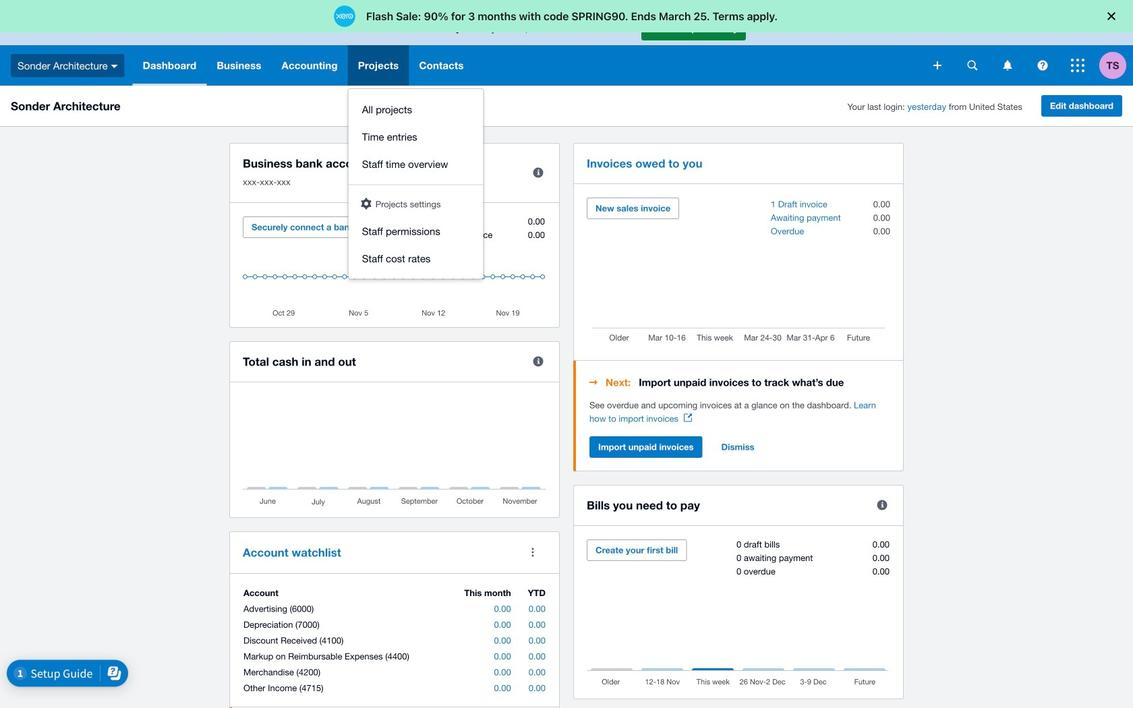 Task type: locate. For each thing, give the bounding box(es) containing it.
panel body document
[[590, 399, 890, 426], [590, 399, 890, 426]]

list box
[[349, 89, 483, 279]]

header image
[[361, 198, 371, 209]]

banner
[[0, 11, 1133, 279]]

svg image
[[968, 60, 978, 70], [111, 65, 118, 68]]

empty state of the bills widget with a 'create your first bill' button and an unpopulated column graph. image
[[587, 540, 890, 689]]

heading
[[590, 374, 890, 391]]

dialog
[[0, 0, 1133, 32]]

group
[[349, 89, 483, 279]]

svg image
[[1071, 59, 1085, 72], [1003, 60, 1012, 70], [1038, 60, 1048, 70], [933, 61, 942, 69]]

1 horizontal spatial svg image
[[968, 60, 978, 70]]



Task type: describe. For each thing, give the bounding box(es) containing it.
accounts watchlist options image
[[519, 539, 546, 566]]

empty state widget for the total cash in and out feature, displaying a column graph summarising bank transaction data as total money in versus total money out across all connected bank accounts, enabling a visual comparison of the two amounts. image
[[243, 396, 546, 507]]

0 horizontal spatial svg image
[[111, 65, 118, 68]]

empty state bank feed widget with a tooltip explaining the feature. includes a 'securely connect a bank account' button and a data-less flat line graph marking four weekly dates, indicating future account balance tracking. image
[[243, 217, 546, 317]]

opens in a new tab image
[[684, 414, 692, 422]]



Task type: vqa. For each thing, say whether or not it's contained in the screenshot.
Empty state widget for the Total Cash In and Out feature, displaying a column graph summarising bank transaction data as Total Money In versus Total Money Out across all connected bank accounts, enabling a visual comparison of the two amounts. image
yes



